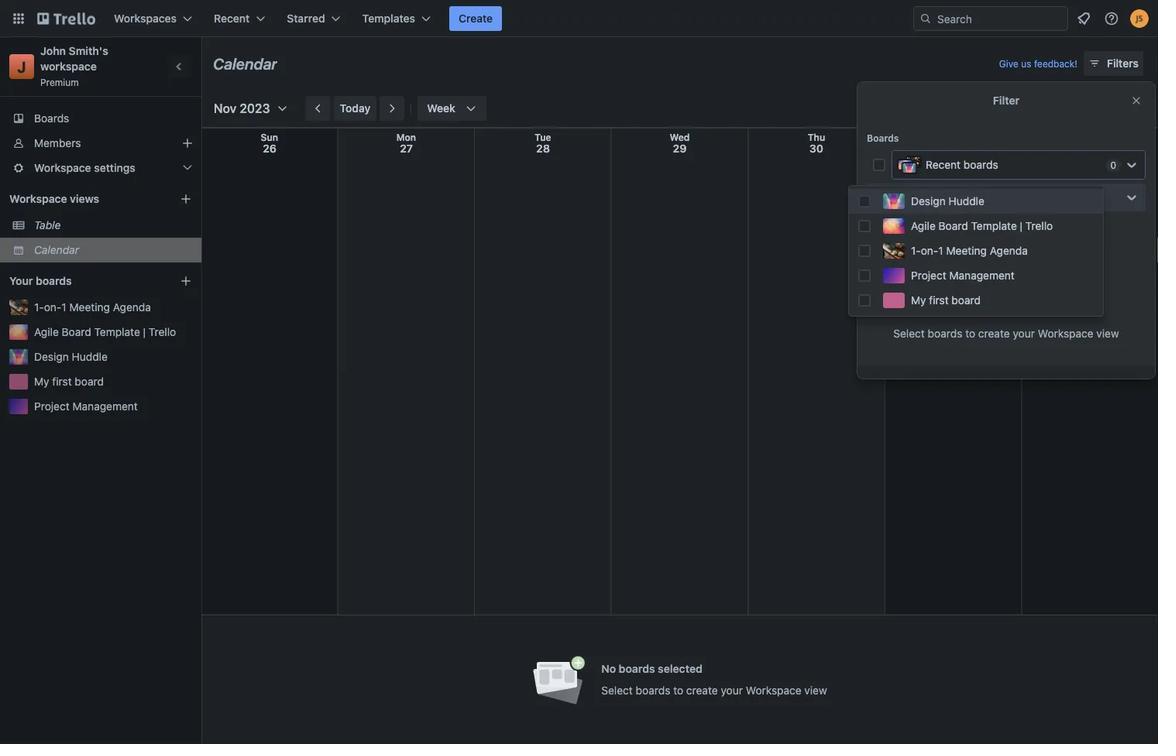 Task type: vqa. For each thing, say whether or not it's contained in the screenshot.
Updated
no



Task type: describe. For each thing, give the bounding box(es) containing it.
0 horizontal spatial |
[[143, 326, 146, 339]]

1 horizontal spatial first
[[930, 294, 949, 307]]

recent button
[[205, 6, 275, 31]]

john
[[40, 45, 66, 57]]

1 vertical spatial select boards to create your workspace view
[[602, 685, 828, 698]]

0 vertical spatial view
[[1097, 328, 1120, 340]]

boards inside boards link
[[34, 112, 69, 125]]

design huddle link
[[34, 350, 192, 365]]

meeting inside 'link'
[[69, 301, 110, 314]]

create for bottom no boards selected "image"
[[687, 685, 718, 698]]

starred
[[287, 12, 325, 25]]

0 horizontal spatial design
[[34, 351, 69, 364]]

agile board template | trello link
[[34, 325, 192, 340]]

1 vertical spatial selected
[[658, 663, 703, 676]]

0 notifications image
[[1075, 9, 1094, 28]]

0 horizontal spatial my
[[34, 376, 49, 388]]

1 vertical spatial boards
[[867, 133, 900, 143]]

0 horizontal spatial first
[[52, 376, 72, 388]]

1 vertical spatial trello
[[149, 326, 176, 339]]

nov
[[214, 101, 237, 116]]

0 vertical spatial agenda
[[990, 245, 1029, 257]]

dec 1
[[940, 142, 968, 155]]

0 vertical spatial board
[[952, 294, 981, 307]]

select boards
[[877, 191, 946, 204]]

2
[[1087, 142, 1094, 155]]

templates
[[363, 12, 416, 25]]

1 vertical spatial your
[[721, 685, 743, 698]]

create for no boards selected "image" to the top
[[979, 328, 1011, 340]]

dec
[[940, 142, 960, 155]]

project inside project management "link"
[[34, 400, 70, 413]]

today button
[[334, 96, 377, 121]]

2023
[[240, 101, 270, 116]]

1 horizontal spatial project management
[[912, 269, 1015, 282]]

create button
[[450, 6, 502, 31]]

1 vertical spatial template
[[94, 326, 140, 339]]

1 vertical spatial select
[[894, 328, 925, 340]]

1 vertical spatial agile board template | trello
[[34, 326, 176, 339]]

0 vertical spatial no
[[956, 306, 971, 319]]

primary element
[[0, 0, 1159, 37]]

0 horizontal spatial no boards selected
[[602, 663, 703, 676]]

0 vertical spatial huddle
[[949, 195, 985, 208]]

0 vertical spatial no boards selected
[[956, 306, 1058, 319]]

1 horizontal spatial design huddle
[[912, 195, 985, 208]]

0 vertical spatial design
[[912, 195, 946, 208]]

tue
[[535, 132, 552, 143]]

1 horizontal spatial project
[[912, 269, 947, 282]]

0 vertical spatial selected
[[1013, 306, 1058, 319]]

0 vertical spatial 1
[[963, 142, 968, 155]]

premium
[[40, 77, 79, 88]]

management inside "link"
[[73, 400, 138, 413]]

members
[[34, 137, 81, 150]]

your boards
[[9, 275, 72, 288]]

0 vertical spatial calendar
[[213, 54, 278, 72]]

agenda inside 'link'
[[113, 301, 151, 314]]

us
[[1022, 58, 1032, 69]]

workspaces
[[114, 12, 177, 25]]

filters button
[[1085, 51, 1144, 76]]

smith's
[[69, 45, 108, 57]]

27
[[400, 142, 413, 155]]

1 vertical spatial my first board
[[34, 376, 104, 388]]

thu
[[808, 132, 826, 143]]

29
[[673, 142, 687, 155]]

2 vertical spatial select
[[602, 685, 633, 698]]

open information menu image
[[1105, 11, 1120, 26]]

1 horizontal spatial on-
[[922, 245, 939, 257]]

filters
[[1108, 57, 1140, 70]]

1 vertical spatial no
[[602, 663, 616, 676]]

0 vertical spatial my first board
[[912, 294, 981, 307]]

john smith's workspace premium
[[40, 45, 111, 88]]

nov 2023
[[214, 101, 270, 116]]

recent for recent boards
[[926, 159, 961, 171]]

week button
[[418, 96, 487, 121]]

1 vertical spatial 1
[[939, 245, 944, 257]]

j
[[17, 57, 26, 76]]

1 vertical spatial no boards selected image
[[533, 656, 586, 705]]

1 vertical spatial design huddle
[[34, 351, 108, 364]]

filter
[[994, 94, 1020, 107]]

0 vertical spatial no boards selected image
[[980, 249, 1034, 298]]

0 horizontal spatial calendar
[[34, 244, 79, 257]]

workspace settings
[[34, 162, 136, 174]]

project management inside "link"
[[34, 400, 138, 413]]

project management link
[[34, 399, 192, 415]]

feedback!
[[1035, 58, 1078, 69]]



Task type: locate. For each thing, give the bounding box(es) containing it.
close popover image
[[1131, 95, 1143, 107]]

give
[[1000, 58, 1019, 69]]

1-on-1 meeting agenda
[[912, 245, 1029, 257], [34, 301, 151, 314]]

on- down select boards
[[922, 245, 939, 257]]

recent inside dropdown button
[[214, 12, 250, 25]]

agile board template | trello down recent boards
[[912, 220, 1054, 233]]

design huddle down 'agile board template | trello' link
[[34, 351, 108, 364]]

template down '1-on-1 meeting agenda' 'link'
[[94, 326, 140, 339]]

0 vertical spatial board
[[939, 220, 969, 233]]

huddle down 'agile board template | trello' link
[[72, 351, 108, 364]]

recent boards
[[926, 159, 999, 171]]

workspace views
[[9, 193, 99, 205]]

1 horizontal spatial huddle
[[949, 195, 985, 208]]

huddle
[[949, 195, 985, 208], [72, 351, 108, 364]]

1- inside '1-on-1 meeting agenda' 'link'
[[34, 301, 44, 314]]

no boards selected
[[956, 306, 1058, 319], [602, 663, 703, 676]]

on-
[[922, 245, 939, 257], [44, 301, 62, 314]]

week
[[427, 102, 456, 115]]

0 horizontal spatial boards
[[34, 112, 69, 125]]

0 horizontal spatial to
[[674, 685, 684, 698]]

1 inside '1-on-1 meeting agenda' 'link'
[[62, 301, 66, 314]]

1 horizontal spatial no boards selected image
[[980, 249, 1034, 298]]

0 vertical spatial select boards to create your workspace view
[[894, 328, 1120, 340]]

give us feedback!
[[1000, 58, 1078, 69]]

1 vertical spatial my
[[34, 376, 49, 388]]

0 horizontal spatial project management
[[34, 400, 138, 413]]

table link
[[34, 218, 192, 233]]

calendar down recent dropdown button
[[213, 54, 278, 72]]

recent
[[214, 12, 250, 25], [926, 159, 961, 171]]

1 horizontal spatial 1
[[939, 245, 944, 257]]

0 vertical spatial select
[[877, 191, 908, 204]]

0 horizontal spatial trello
[[149, 326, 176, 339]]

0 horizontal spatial 1
[[62, 301, 66, 314]]

today
[[340, 102, 371, 115]]

design down recent boards
[[912, 195, 946, 208]]

project management
[[912, 269, 1015, 282], [34, 400, 138, 413]]

1 horizontal spatial your
[[1014, 328, 1036, 340]]

recent down dec
[[926, 159, 961, 171]]

recent up calendar text field
[[214, 12, 250, 25]]

0 vertical spatial first
[[930, 294, 949, 307]]

0 vertical spatial recent
[[214, 12, 250, 25]]

agenda
[[990, 245, 1029, 257], [113, 301, 151, 314]]

workspace
[[34, 162, 91, 174], [9, 193, 67, 205], [1039, 328, 1094, 340], [746, 685, 802, 698]]

1 horizontal spatial select boards to create your workspace view
[[894, 328, 1120, 340]]

Calendar text field
[[213, 49, 278, 78]]

john smith's workspace link
[[40, 45, 111, 73]]

0 vertical spatial 1-
[[912, 245, 922, 257]]

to
[[966, 328, 976, 340], [674, 685, 684, 698]]

my
[[912, 294, 927, 307], [34, 376, 49, 388]]

first
[[930, 294, 949, 307], [52, 376, 72, 388]]

1 vertical spatial management
[[73, 400, 138, 413]]

0 horizontal spatial board
[[75, 376, 104, 388]]

|
[[1021, 220, 1023, 233], [143, 326, 146, 339]]

0 vertical spatial your
[[1014, 328, 1036, 340]]

boards up members at the top left of the page
[[34, 112, 69, 125]]

1 vertical spatial no boards selected
[[602, 663, 703, 676]]

1 horizontal spatial 1-on-1 meeting agenda
[[912, 245, 1029, 257]]

0 horizontal spatial recent
[[214, 12, 250, 25]]

1 horizontal spatial recent
[[926, 159, 961, 171]]

1 vertical spatial 1-
[[34, 301, 44, 314]]

create a view image
[[180, 193, 192, 205]]

settings
[[94, 162, 136, 174]]

0 vertical spatial project management
[[912, 269, 1015, 282]]

1
[[963, 142, 968, 155], [939, 245, 944, 257], [62, 301, 66, 314]]

board down '1-on-1 meeting agenda' 'link'
[[62, 326, 91, 339]]

on- inside '1-on-1 meeting agenda' 'link'
[[44, 301, 62, 314]]

0
[[1111, 160, 1117, 171]]

1 vertical spatial recent
[[926, 159, 961, 171]]

agile board template | trello down '1-on-1 meeting agenda' 'link'
[[34, 326, 176, 339]]

1 horizontal spatial template
[[972, 220, 1018, 233]]

1 horizontal spatial to
[[966, 328, 976, 340]]

Search field
[[933, 7, 1068, 30]]

templates button
[[353, 6, 440, 31]]

board
[[939, 220, 969, 233], [62, 326, 91, 339]]

1 vertical spatial view
[[805, 685, 828, 698]]

1 horizontal spatial trello
[[1026, 220, 1054, 233]]

template down recent boards
[[972, 220, 1018, 233]]

1- down select boards
[[912, 245, 922, 257]]

agile
[[912, 220, 936, 233], [34, 326, 59, 339]]

back to home image
[[37, 6, 95, 31]]

project
[[912, 269, 947, 282], [34, 400, 70, 413]]

agile board template | trello
[[912, 220, 1054, 233], [34, 326, 176, 339]]

0 horizontal spatial project
[[34, 400, 70, 413]]

0 horizontal spatial agile
[[34, 326, 59, 339]]

no boards selected image
[[980, 249, 1034, 298], [533, 656, 586, 705]]

0 horizontal spatial my first board
[[34, 376, 104, 388]]

trello
[[1026, 220, 1054, 233], [149, 326, 176, 339]]

to for no boards selected "image" to the top
[[966, 328, 976, 340]]

1 vertical spatial agile
[[34, 326, 59, 339]]

select boards to create your workspace view
[[894, 328, 1120, 340], [602, 685, 828, 698]]

0 horizontal spatial on-
[[44, 301, 62, 314]]

0 vertical spatial meeting
[[947, 245, 988, 257]]

workspace inside popup button
[[34, 162, 91, 174]]

0 horizontal spatial view
[[805, 685, 828, 698]]

1 horizontal spatial management
[[950, 269, 1015, 282]]

agile down your boards
[[34, 326, 59, 339]]

management
[[950, 269, 1015, 282], [73, 400, 138, 413]]

design down 'agile board template | trello' link
[[34, 351, 69, 364]]

0 horizontal spatial agile board template | trello
[[34, 326, 176, 339]]

1 right dec
[[963, 142, 968, 155]]

design huddle down recent boards
[[912, 195, 985, 208]]

design huddle
[[912, 195, 985, 208], [34, 351, 108, 364]]

your boards with 5 items element
[[9, 272, 157, 291]]

wed
[[670, 132, 690, 143]]

1 vertical spatial on-
[[44, 301, 62, 314]]

0 horizontal spatial huddle
[[72, 351, 108, 364]]

0 horizontal spatial 1-
[[34, 301, 44, 314]]

0 vertical spatial my
[[912, 294, 927, 307]]

1 vertical spatial |
[[143, 326, 146, 339]]

create
[[979, 328, 1011, 340], [687, 685, 718, 698]]

1- down your boards
[[34, 301, 44, 314]]

your
[[1014, 328, 1036, 340], [721, 685, 743, 698]]

design
[[912, 195, 946, 208], [34, 351, 69, 364]]

1 horizontal spatial selected
[[1013, 306, 1058, 319]]

board down select boards
[[939, 220, 969, 233]]

view
[[1097, 328, 1120, 340], [805, 685, 828, 698]]

0 vertical spatial template
[[972, 220, 1018, 233]]

calendar
[[213, 54, 278, 72], [34, 244, 79, 257]]

selected
[[1013, 306, 1058, 319], [658, 663, 703, 676]]

meeting
[[947, 245, 988, 257], [69, 301, 110, 314]]

your
[[9, 275, 33, 288]]

0 horizontal spatial 1-on-1 meeting agenda
[[34, 301, 151, 314]]

calendar down table
[[34, 244, 79, 257]]

starred button
[[278, 6, 350, 31]]

1 vertical spatial 1-on-1 meeting agenda
[[34, 301, 151, 314]]

my first board link
[[34, 374, 192, 390]]

recent for recent
[[214, 12, 250, 25]]

0 horizontal spatial meeting
[[69, 301, 110, 314]]

26
[[263, 142, 277, 155]]

views
[[70, 193, 99, 205]]

create
[[459, 12, 493, 25]]

boards
[[34, 112, 69, 125], [867, 133, 900, 143]]

1 down select boards
[[939, 245, 944, 257]]

0 vertical spatial 1-on-1 meeting agenda
[[912, 245, 1029, 257]]

1 vertical spatial board
[[75, 376, 104, 388]]

1 horizontal spatial my first board
[[912, 294, 981, 307]]

table
[[34, 219, 61, 232]]

give us feedback! link
[[1000, 58, 1078, 69]]

1 horizontal spatial create
[[979, 328, 1011, 340]]

0 horizontal spatial selected
[[658, 663, 703, 676]]

1 vertical spatial agenda
[[113, 301, 151, 314]]

boards up select boards
[[867, 133, 900, 143]]

1 horizontal spatial agile board template | trello
[[912, 220, 1054, 233]]

1 horizontal spatial design
[[912, 195, 946, 208]]

0 vertical spatial management
[[950, 269, 1015, 282]]

sun
[[261, 132, 278, 143]]

1 horizontal spatial board
[[952, 294, 981, 307]]

to for bottom no boards selected "image"
[[674, 685, 684, 698]]

1 vertical spatial create
[[687, 685, 718, 698]]

1-on-1 meeting agenda inside 'link'
[[34, 301, 151, 314]]

john smith (johnsmith38824343) image
[[1131, 9, 1150, 28]]

members link
[[0, 131, 202, 156]]

1 vertical spatial first
[[52, 376, 72, 388]]

28
[[537, 142, 550, 155]]

search image
[[920, 12, 933, 25]]

0 horizontal spatial create
[[687, 685, 718, 698]]

1 horizontal spatial agenda
[[990, 245, 1029, 257]]

boards
[[964, 159, 999, 171], [911, 191, 946, 204], [36, 275, 72, 288], [974, 306, 1010, 319], [928, 328, 963, 340], [619, 663, 655, 676], [636, 685, 671, 698]]

0 vertical spatial |
[[1021, 220, 1023, 233]]

j link
[[9, 54, 34, 79]]

1 vertical spatial board
[[62, 326, 91, 339]]

1 horizontal spatial board
[[939, 220, 969, 233]]

template
[[972, 220, 1018, 233], [94, 326, 140, 339]]

1 vertical spatial project management
[[34, 400, 138, 413]]

1 horizontal spatial boards
[[867, 133, 900, 143]]

1 vertical spatial to
[[674, 685, 684, 698]]

30
[[810, 142, 824, 155]]

calendar link
[[34, 243, 192, 258]]

1 down your boards with 5 items element
[[62, 301, 66, 314]]

1-on-1 meeting agenda link
[[34, 300, 192, 315]]

1 horizontal spatial view
[[1097, 328, 1120, 340]]

agile down select boards
[[912, 220, 936, 233]]

workspaces button
[[105, 6, 202, 31]]

1-
[[912, 245, 922, 257], [34, 301, 44, 314]]

huddle down recent boards
[[949, 195, 985, 208]]

1 horizontal spatial |
[[1021, 220, 1023, 233]]

1 vertical spatial calendar
[[34, 244, 79, 257]]

1 horizontal spatial meeting
[[947, 245, 988, 257]]

on- down your boards
[[44, 301, 62, 314]]

workspace settings button
[[0, 156, 202, 181]]

boards link
[[0, 106, 202, 131]]

add board image
[[180, 275, 192, 288]]

mon
[[397, 132, 416, 143]]

workspace
[[40, 60, 97, 73]]

0 horizontal spatial your
[[721, 685, 743, 698]]

0 horizontal spatial board
[[62, 326, 91, 339]]

0 vertical spatial to
[[966, 328, 976, 340]]

workspace navigation collapse icon image
[[169, 56, 191, 78]]

1 vertical spatial huddle
[[72, 351, 108, 364]]

select
[[877, 191, 908, 204], [894, 328, 925, 340], [602, 685, 633, 698]]

1 horizontal spatial 1-
[[912, 245, 922, 257]]

no
[[956, 306, 971, 319], [602, 663, 616, 676]]

my first board
[[912, 294, 981, 307], [34, 376, 104, 388]]

1 horizontal spatial calendar
[[213, 54, 278, 72]]

0 vertical spatial agile
[[912, 220, 936, 233]]

nov 2023 button
[[208, 96, 289, 121]]



